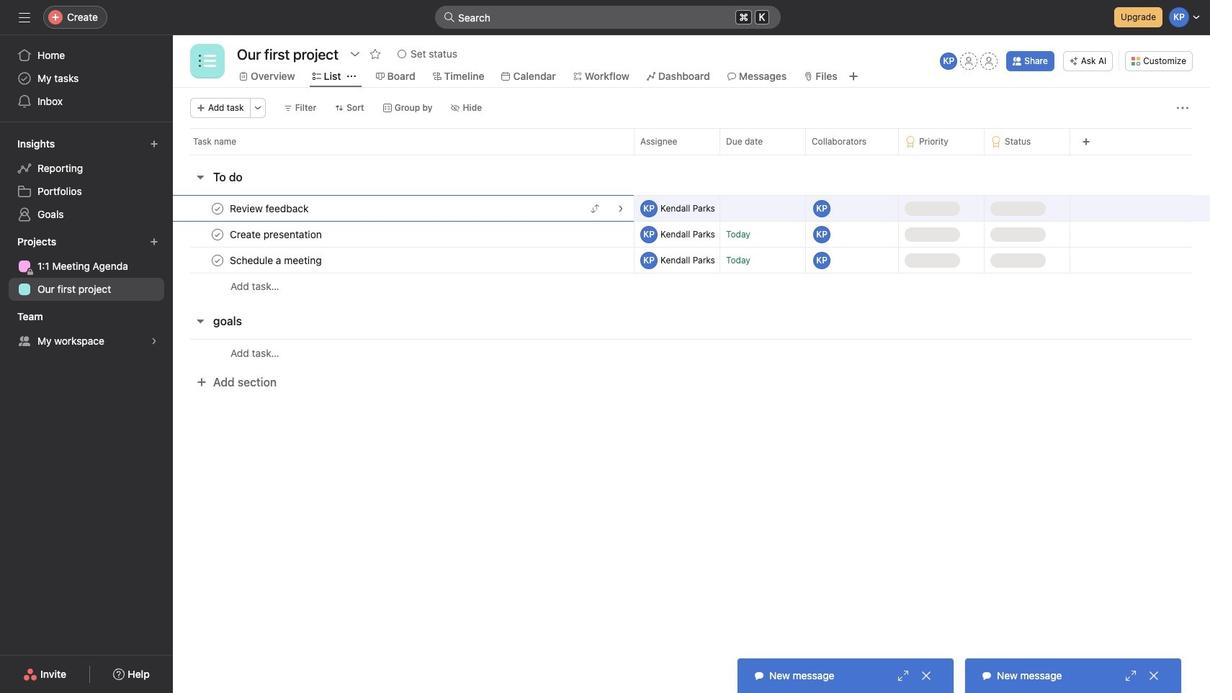 Task type: describe. For each thing, give the bounding box(es) containing it.
add tab image
[[848, 71, 860, 82]]

move tasks between sections image
[[591, 204, 600, 213]]

new project or portfolio image
[[150, 238, 159, 246]]

teams element
[[0, 304, 173, 356]]

expand new message image for close icon
[[1126, 671, 1137, 682]]

global element
[[0, 35, 173, 122]]

create presentation cell
[[173, 221, 634, 248]]

see details, my workspace image
[[150, 337, 159, 346]]

mark complete checkbox for task name text box in the review feedback cell
[[209, 200, 226, 217]]

task name text field for create presentation cell
[[227, 227, 326, 242]]

task name text field for review feedback cell
[[227, 201, 313, 216]]

tab actions image
[[347, 72, 356, 81]]

close image
[[1149, 671, 1160, 682]]

manage project members image
[[941, 53, 958, 70]]

close image
[[921, 671, 933, 682]]

mark complete image for task name text field on the left top
[[209, 252, 226, 269]]

details image
[[617, 204, 626, 213]]

1 collapse task list for this group image from the top
[[195, 172, 206, 183]]

0 horizontal spatial more actions image
[[253, 104, 262, 112]]



Task type: vqa. For each thing, say whether or not it's contained in the screenshot.
Schedule A Meeting cell's Task name text box
yes



Task type: locate. For each thing, give the bounding box(es) containing it.
2 mark complete checkbox from the top
[[209, 226, 226, 243]]

expand new message image left close image
[[898, 671, 909, 682]]

mark complete image inside schedule a meeting cell
[[209, 252, 226, 269]]

1 vertical spatial mark complete checkbox
[[209, 226, 226, 243]]

review feedback cell
[[173, 195, 634, 222]]

schedule a meeting cell
[[173, 247, 634, 274]]

2 task name text field from the top
[[227, 227, 326, 242]]

None field
[[435, 6, 781, 29]]

0 vertical spatial mark complete image
[[209, 200, 226, 217]]

1 vertical spatial collapse task list for this group image
[[195, 316, 206, 327]]

0 vertical spatial task name text field
[[227, 201, 313, 216]]

0 vertical spatial mark complete checkbox
[[209, 200, 226, 217]]

mark complete image
[[209, 200, 226, 217], [209, 226, 226, 243], [209, 252, 226, 269]]

1 expand new message image from the left
[[898, 671, 909, 682]]

1 mark complete image from the top
[[209, 200, 226, 217]]

task name text field inside create presentation cell
[[227, 227, 326, 242]]

2 vertical spatial mark complete image
[[209, 252, 226, 269]]

mark complete checkbox inside review feedback cell
[[209, 200, 226, 217]]

more actions image
[[1178, 102, 1189, 114], [253, 104, 262, 112]]

1 task name text field from the top
[[227, 201, 313, 216]]

mark complete checkbox for task name text box in the create presentation cell
[[209, 226, 226, 243]]

1 vertical spatial task name text field
[[227, 227, 326, 242]]

Search tasks, projects, and more text field
[[435, 6, 781, 29]]

mark complete checkbox inside create presentation cell
[[209, 226, 226, 243]]

3 mark complete image from the top
[[209, 252, 226, 269]]

1 horizontal spatial more actions image
[[1178, 102, 1189, 114]]

mark complete image for task name text box in the review feedback cell
[[209, 200, 226, 217]]

2 mark complete image from the top
[[209, 226, 226, 243]]

None text field
[[233, 41, 342, 67]]

Mark complete checkbox
[[209, 200, 226, 217], [209, 226, 226, 243], [209, 252, 226, 269]]

mark complete checkbox for task name text field on the left top
[[209, 252, 226, 269]]

add collaborators image
[[877, 203, 889, 214]]

hide sidebar image
[[19, 12, 30, 23]]

2 vertical spatial mark complete checkbox
[[209, 252, 226, 269]]

mark complete image inside review feedback cell
[[209, 200, 226, 217]]

expand new message image for close image
[[898, 671, 909, 682]]

mark complete image for task name text box in the create presentation cell
[[209, 226, 226, 243]]

add to starred image
[[370, 48, 381, 60]]

add collaborators image
[[877, 229, 889, 240]]

0 vertical spatial collapse task list for this group image
[[195, 172, 206, 183]]

mark complete image inside create presentation cell
[[209, 226, 226, 243]]

2 collapse task list for this group image from the top
[[195, 316, 206, 327]]

3 mark complete checkbox from the top
[[209, 252, 226, 269]]

expand new message image left close icon
[[1126, 671, 1137, 682]]

Task name text field
[[227, 253, 326, 268]]

list image
[[199, 53, 216, 70]]

prominent image
[[444, 12, 455, 23]]

collapse task list for this group image
[[195, 172, 206, 183], [195, 316, 206, 327]]

show options image
[[350, 48, 361, 60]]

1 vertical spatial mark complete image
[[209, 226, 226, 243]]

task name text field inside review feedback cell
[[227, 201, 313, 216]]

expand new message image
[[898, 671, 909, 682], [1126, 671, 1137, 682]]

1 horizontal spatial expand new message image
[[1126, 671, 1137, 682]]

header to do tree grid
[[173, 194, 1211, 300]]

Task name text field
[[227, 201, 313, 216], [227, 227, 326, 242]]

new insights image
[[150, 140, 159, 148]]

mark complete checkbox inside schedule a meeting cell
[[209, 252, 226, 269]]

2 expand new message image from the left
[[1126, 671, 1137, 682]]

1 mark complete checkbox from the top
[[209, 200, 226, 217]]

add field image
[[1082, 138, 1091, 146]]

projects element
[[0, 229, 173, 304]]

row
[[173, 128, 1211, 155], [190, 154, 1193, 156], [173, 194, 1211, 223], [173, 220, 1211, 249], [173, 246, 1211, 275], [173, 273, 1211, 300], [173, 339, 1211, 367]]

insights element
[[0, 131, 173, 229]]

0 horizontal spatial expand new message image
[[898, 671, 909, 682]]



